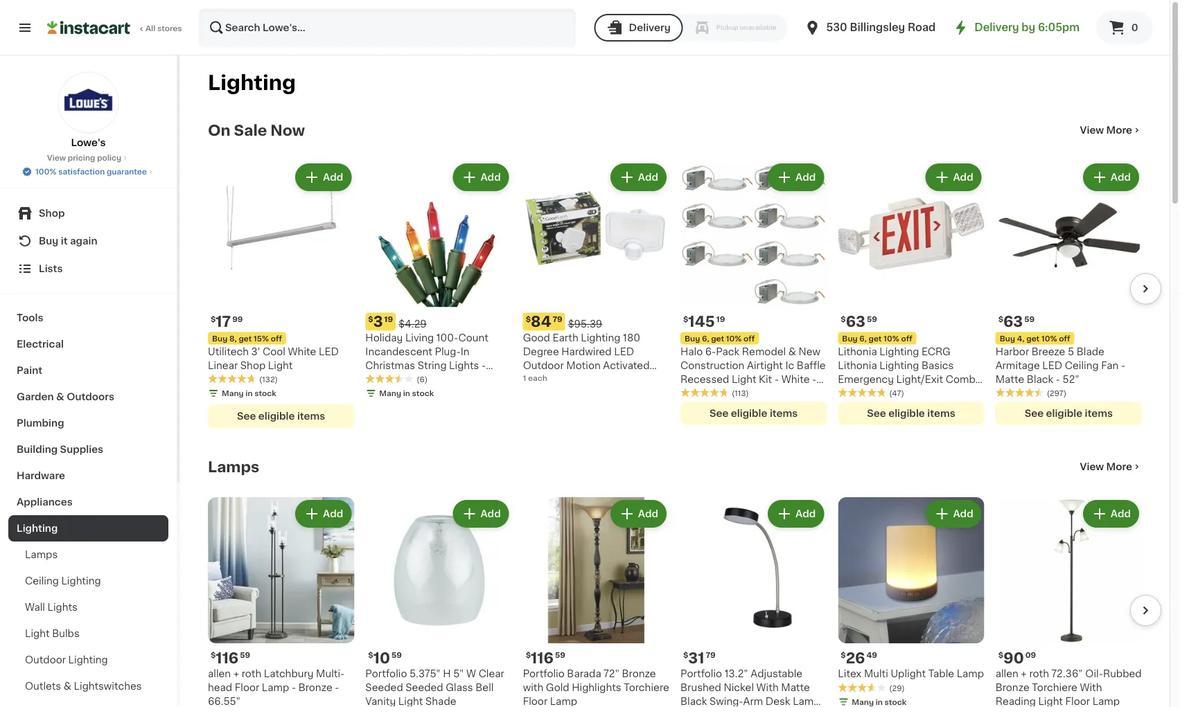 Task type: locate. For each thing, give the bounding box(es) containing it.
1 horizontal spatial with
[[757, 684, 779, 693]]

1 $ 63 59 from the left
[[841, 315, 877, 329]]

portfolio inside "portfolio barada 72" bronze with gold highlights torchiere floor lamp"
[[523, 670, 565, 679]]

59 up allen + roth latchbury multi- head floor lamp - bronze - 66.55"
[[240, 652, 250, 660]]

stock
[[255, 390, 276, 397], [412, 390, 434, 397], [885, 699, 907, 706]]

service type group
[[594, 14, 788, 42]]

off
[[271, 335, 282, 342], [744, 335, 755, 342], [901, 335, 913, 342], [1059, 335, 1071, 342]]

0 horizontal spatial allen
[[208, 670, 231, 679]]

it
[[61, 236, 68, 246]]

2 horizontal spatial 10%
[[1042, 335, 1057, 342]]

roth inside allen + roth 72.36" oil-rubbed bronze torchiere with reading light floor lamp
[[1030, 670, 1049, 679]]

led down breeze
[[1043, 361, 1063, 370]]

1 horizontal spatial roth
[[1030, 670, 1049, 679]]

$ 90 09
[[999, 651, 1036, 666]]

(113)
[[732, 390, 749, 397]]

0 vertical spatial 79
[[553, 315, 563, 323]]

1 19 from the left
[[717, 315, 725, 323]]

6, inside product 'group'
[[702, 335, 709, 342]]

buy left 8,
[[212, 335, 228, 342]]

off up lithonia lighting ecrg lithonia lighting basics emergency light/exit combo square - white on the right
[[901, 335, 913, 342]]

2 roth from the left
[[1030, 670, 1049, 679]]

1 horizontal spatial many
[[379, 390, 401, 397]]

10% for breeze
[[1042, 335, 1057, 342]]

stock down (29)
[[885, 699, 907, 706]]

84
[[531, 315, 551, 329]]

2 116 from the left
[[531, 651, 554, 666]]

see eligible items button down (132)
[[208, 405, 354, 428]]

6-
[[705, 347, 716, 356]]

item carousel region for on sale now
[[208, 155, 1162, 437]]

1 horizontal spatial floor
[[523, 697, 548, 707]]

utilitech
[[208, 347, 249, 356]]

0 horizontal spatial 79
[[553, 315, 563, 323]]

& inside halo 6-pack remodel & new construction airtight ic baffle recessed light kit - white - 6"
[[789, 347, 796, 356]]

lights down in
[[449, 361, 479, 370]]

shop up the it
[[39, 209, 65, 218]]

roth inside allen + roth latchbury multi- head floor lamp - bronze - 66.55"
[[242, 670, 262, 679]]

items
[[770, 409, 798, 419], [928, 409, 956, 419], [1085, 409, 1113, 419], [297, 412, 325, 421]]

lamp right table on the bottom of the page
[[957, 670, 984, 679]]

0 vertical spatial matte
[[996, 375, 1025, 384]]

view more link for lamps
[[1080, 460, 1142, 474]]

1 116 from the left
[[216, 651, 239, 666]]

0 horizontal spatial stock
[[255, 390, 276, 397]]

1 vertical spatial lamps link
[[8, 542, 168, 568]]

supplies
[[60, 445, 103, 455]]

1 off from the left
[[271, 335, 282, 342]]

utilitech 3' cool white led linear shop light
[[208, 347, 339, 370]]

$ inside the $ 31 79
[[683, 652, 689, 660]]

Search field
[[200, 10, 575, 46]]

& for lightswitches
[[64, 682, 71, 692]]

1 + from the left
[[233, 670, 239, 679]]

buy for halo 6-pack remodel & new construction airtight ic baffle recessed light kit - white - 6"
[[685, 335, 700, 342]]

buy 8, get 15% off
[[212, 335, 282, 342]]

items for combo
[[928, 409, 956, 419]]

0 horizontal spatial shop
[[39, 209, 65, 218]]

2 + from the left
[[1021, 670, 1027, 679]]

1 horizontal spatial delivery
[[975, 23, 1019, 33]]

see eligible items for light
[[710, 409, 798, 419]]

$ up vanity
[[368, 652, 373, 660]]

1 horizontal spatial torchiere
[[1032, 684, 1078, 693]]

1 vertical spatial view more
[[1080, 462, 1133, 472]]

white inside halo 6-pack remodel & new construction airtight ic baffle recessed light kit - white - 6"
[[782, 375, 810, 384]]

portfolio up brushed
[[681, 670, 722, 679]]

building
[[17, 445, 58, 455]]

stock down (132)
[[255, 390, 276, 397]]

0 vertical spatial lights
[[449, 361, 479, 370]]

buy up emergency on the right bottom
[[842, 335, 858, 342]]

31
[[689, 651, 705, 666]]

lists link
[[8, 255, 168, 283]]

- left 52" on the right
[[1056, 375, 1061, 384]]

item carousel region containing 116
[[189, 492, 1162, 708]]

10% up lithonia lighting ecrg lithonia lighting basics emergency light/exit combo square - white on the right
[[884, 335, 900, 342]]

buy left the it
[[39, 236, 58, 246]]

1 horizontal spatial 63
[[1004, 315, 1023, 329]]

2 10% from the left
[[884, 335, 900, 342]]

2 portfolio from the left
[[366, 670, 407, 679]]

1 vertical spatial matte
[[781, 684, 810, 693]]

ceiling inside ceiling lighting link
[[25, 577, 59, 586]]

0 horizontal spatial with
[[580, 375, 602, 384]]

construction
[[681, 361, 745, 370]]

buy
[[39, 236, 58, 246], [212, 335, 228, 342], [685, 335, 700, 342], [842, 335, 858, 342], [1000, 335, 1015, 342]]

delivery inside 'button'
[[629, 23, 671, 33]]

0 horizontal spatial 116
[[216, 651, 239, 666]]

roth for 116
[[242, 670, 262, 679]]

59 right 10
[[392, 652, 402, 660]]

matte up desk
[[781, 684, 810, 693]]

+ inside allen + roth latchbury multi- head floor lamp - bronze - 66.55"
[[233, 670, 239, 679]]

delivery for delivery
[[629, 23, 671, 33]]

bronze inside allen + roth 72.36" oil-rubbed bronze torchiere with reading light floor lamp
[[996, 684, 1030, 693]]

view more for lamps
[[1080, 462, 1133, 472]]

1 horizontal spatial lamps
[[208, 460, 259, 474]]

2 view more link from the top
[[1080, 460, 1142, 474]]

3 get from the left
[[869, 335, 882, 342]]

1 vertical spatial lights
[[47, 603, 78, 613]]

1 roth from the left
[[242, 670, 262, 679]]

lowe's logo image
[[58, 72, 119, 133]]

instacart logo image
[[47, 19, 130, 36]]

by
[[1022, 23, 1036, 33]]

59 up buy 4, get 10% off
[[1025, 315, 1035, 323]]

2 vertical spatial view
[[1080, 462, 1104, 472]]

& for outdoors
[[56, 392, 64, 402]]

2 horizontal spatial floor
[[1066, 697, 1090, 707]]

living
[[405, 333, 434, 343]]

white down "ic"
[[782, 375, 810, 384]]

2 torchiere from the left
[[1032, 684, 1078, 693]]

ceiling down blade
[[1065, 361, 1099, 370]]

1 horizontal spatial 79
[[706, 652, 716, 660]]

$ 3 19 $4.29 holiday living 100-count incandescent plug-in christmas string lights - 20.62'
[[366, 315, 489, 384]]

6,
[[702, 335, 709, 342], [860, 335, 867, 342]]

allen inside allen + roth latchbury multi- head floor lamp - bronze - 66.55"
[[208, 670, 231, 679]]

get for 6-
[[711, 335, 724, 342]]

see down 'square'
[[867, 409, 886, 419]]

1 horizontal spatial 6,
[[860, 335, 867, 342]]

99
[[232, 315, 243, 323]]

light down 72.36"
[[1039, 697, 1063, 707]]

$ inside $ 17 99
[[211, 315, 216, 323]]

19
[[717, 315, 725, 323], [384, 315, 393, 323]]

0 horizontal spatial roth
[[242, 670, 262, 679]]

buy 4, get 10% off
[[1000, 335, 1071, 342]]

lights inside $ 3 19 $4.29 holiday living 100-count incandescent plug-in christmas string lights - 20.62'
[[449, 361, 479, 370]]

1 horizontal spatial 116
[[531, 651, 554, 666]]

& up "ic"
[[789, 347, 796, 356]]

1 more from the top
[[1107, 125, 1133, 135]]

buy left 4, in the right top of the page
[[1000, 335, 1015, 342]]

light bulbs
[[25, 629, 80, 639]]

2 6, from the left
[[860, 335, 867, 342]]

1 vertical spatial item carousel region
[[189, 492, 1162, 708]]

0 horizontal spatial 63
[[846, 315, 866, 329]]

see eligible items button down "(113)"
[[681, 402, 827, 425]]

1 view more from the top
[[1080, 125, 1133, 135]]

2 allen from the left
[[996, 670, 1019, 679]]

0 horizontal spatial led
[[319, 347, 339, 356]]

guarantee
[[107, 168, 147, 176]]

2 horizontal spatial led
[[1043, 361, 1063, 370]]

1 10% from the left
[[726, 335, 742, 342]]

1 vertical spatial view
[[47, 154, 66, 162]]

portfolio up with
[[523, 670, 565, 679]]

2 buy 6, get 10% off from the left
[[842, 335, 913, 342]]

delivery for delivery by 6:05pm
[[975, 23, 1019, 33]]

items down light/exit at bottom
[[928, 409, 956, 419]]

19 inside $ 3 19 $4.29 holiday living 100-count incandescent plug-in christmas string lights - 20.62'
[[384, 315, 393, 323]]

1 horizontal spatial in
[[403, 390, 410, 397]]

view
[[1080, 125, 1104, 135], [47, 154, 66, 162], [1080, 462, 1104, 472]]

0 horizontal spatial many in stock
[[222, 390, 276, 397]]

$ inside the $ 90 09
[[999, 652, 1004, 660]]

0 vertical spatial lamps
[[208, 460, 259, 474]]

stock for buy 8, get 15% off
[[255, 390, 276, 397]]

lamps link for lamps view more link
[[208, 459, 259, 475]]

0 vertical spatial black
[[1027, 375, 1054, 384]]

4 off from the left
[[1059, 335, 1071, 342]]

portfolio inside portfolio 5.375" h 5" w clear seeded seeded glass bell vanity light shade
[[366, 670, 407, 679]]

lights down ceiling lighting
[[47, 603, 78, 613]]

see eligible items button for white
[[838, 402, 985, 425]]

view more link for on sale now
[[1080, 123, 1142, 137]]

0 vertical spatial lithonia
[[838, 347, 877, 357]]

0 horizontal spatial lamps link
[[8, 542, 168, 568]]

1 seeded from the left
[[366, 684, 403, 693]]

0 horizontal spatial in
[[246, 390, 253, 397]]

many in stock down (132)
[[222, 390, 276, 397]]

roth for 90
[[1030, 670, 1049, 679]]

seeded down 5.375"
[[406, 684, 443, 693]]

lamp inside allen + roth 72.36" oil-rubbed bronze torchiere with reading light floor lamp
[[1093, 697, 1120, 707]]

+ up 66.55"
[[233, 670, 239, 679]]

many in stock for 3
[[379, 390, 434, 397]]

4 get from the left
[[1027, 335, 1040, 342]]

2 63 from the left
[[1004, 315, 1023, 329]]

59 up emergency on the right bottom
[[867, 315, 877, 323]]

1 $ 116 59 from the left
[[211, 651, 250, 666]]

light inside portfolio 5.375" h 5" w clear seeded seeded glass bell vanity light shade
[[398, 697, 423, 707]]

bell
[[476, 684, 494, 693]]

0 horizontal spatial delivery
[[629, 23, 671, 33]]

multi
[[864, 670, 889, 679]]

allen inside allen + roth 72.36" oil-rubbed bronze torchiere with reading light floor lamp
[[996, 670, 1019, 679]]

stock down "(6)"
[[412, 390, 434, 397]]

0 horizontal spatial lamps
[[25, 550, 58, 560]]

more for on sale now
[[1107, 125, 1133, 135]]

electrical link
[[8, 331, 168, 358]]

many in stock for 17
[[222, 390, 276, 397]]

1 lithonia from the top
[[838, 347, 877, 357]]

view for lamps
[[1080, 462, 1104, 472]]

1 view more link from the top
[[1080, 123, 1142, 137]]

0 vertical spatial view
[[1080, 125, 1104, 135]]

with down oil-
[[1080, 684, 1102, 693]]

59 for 4,
[[1025, 315, 1035, 323]]

get for 3'
[[239, 335, 252, 342]]

on
[[208, 123, 231, 138]]

product group containing 84
[[523, 161, 670, 398]]

eligible for -
[[1046, 409, 1083, 419]]

1 horizontal spatial 19
[[717, 315, 725, 323]]

see eligible items button down (297)
[[996, 402, 1142, 425]]

stock for 26
[[885, 699, 907, 706]]

eligible for light
[[731, 409, 768, 419]]

1 63 from the left
[[846, 315, 866, 329]]

buy 6, get 10% off up emergency on the right bottom
[[842, 335, 913, 342]]

paint link
[[8, 358, 168, 384]]

1 allen from the left
[[208, 670, 231, 679]]

1 horizontal spatial portfolio
[[523, 670, 565, 679]]

0 vertical spatial lamps link
[[208, 459, 259, 475]]

head
[[208, 684, 232, 693]]

building supplies link
[[8, 437, 168, 463]]

1 horizontal spatial lamps link
[[208, 459, 259, 475]]

0 horizontal spatial 19
[[384, 315, 393, 323]]

add button
[[297, 165, 350, 190], [454, 165, 508, 190], [612, 165, 665, 190], [769, 165, 823, 190], [927, 165, 981, 190], [1085, 165, 1138, 190], [297, 502, 350, 527], [454, 502, 508, 527], [612, 502, 665, 527], [769, 502, 823, 527], [927, 502, 981, 527], [1085, 502, 1138, 527]]

get up 6-
[[711, 335, 724, 342]]

2 horizontal spatial stock
[[885, 699, 907, 706]]

19 right 145
[[717, 315, 725, 323]]

many in stock down (29)
[[852, 699, 907, 706]]

black up (297)
[[1027, 375, 1054, 384]]

outdoor up each
[[523, 361, 564, 370]]

bronze down multi-
[[298, 684, 333, 693]]

torchiere inside allen + roth 72.36" oil-rubbed bronze torchiere with reading light floor lamp
[[1032, 684, 1078, 693]]

1 horizontal spatial 10%
[[884, 335, 900, 342]]

1 horizontal spatial matte
[[996, 375, 1025, 384]]

59 up the gold
[[555, 652, 565, 660]]

2 horizontal spatial many
[[852, 699, 874, 706]]

+ down the $ 90 09
[[1021, 670, 1027, 679]]

roth left latchbury
[[242, 670, 262, 679]]

$ up litex
[[841, 652, 846, 660]]

$ inside "$ 145 19"
[[683, 315, 689, 323]]

2 get from the left
[[711, 335, 724, 342]]

floor inside "portfolio barada 72" bronze with gold highlights torchiere floor lamp"
[[523, 697, 548, 707]]

gold
[[546, 684, 570, 693]]

1 buy 6, get 10% off from the left
[[685, 335, 755, 342]]

product group containing 31
[[681, 498, 827, 708]]

6, up 6-
[[702, 335, 709, 342]]

59 for barada
[[555, 652, 565, 660]]

buy up halo
[[685, 335, 700, 342]]

hardware link
[[8, 463, 168, 489]]

items for ic
[[770, 409, 798, 419]]

view inside view pricing policy link
[[47, 154, 66, 162]]

1
[[523, 374, 526, 382]]

led inside harbor breeze 5 blade armitage led ceiling fan - matte black - 52"
[[1043, 361, 1063, 370]]

66.55"
[[208, 697, 240, 707]]

1 horizontal spatial ceiling
[[1065, 361, 1099, 370]]

1 vertical spatial &
[[56, 392, 64, 402]]

0 vertical spatial &
[[789, 347, 796, 356]]

white
[[288, 347, 316, 356], [782, 375, 810, 384], [523, 388, 551, 398], [882, 388, 910, 398]]

light inside allen + roth 72.36" oil-rubbed bronze torchiere with reading light floor lamp
[[1039, 697, 1063, 707]]

$ up with
[[526, 652, 531, 660]]

+ inside allen + roth 72.36" oil-rubbed bronze torchiere with reading light floor lamp
[[1021, 670, 1027, 679]]

2 vertical spatial &
[[64, 682, 71, 692]]

white right "cool"
[[288, 347, 316, 356]]

1 vertical spatial view more link
[[1080, 460, 1142, 474]]

item carousel region containing 17
[[208, 155, 1162, 437]]

$ 63 59 for harbor
[[999, 315, 1035, 329]]

glass
[[446, 684, 473, 693]]

$ 63 59 up emergency on the right bottom
[[841, 315, 877, 329]]

(297)
[[1047, 390, 1067, 397]]

63 for harbor
[[1004, 315, 1023, 329]]

many
[[222, 390, 244, 397], [379, 390, 401, 397], [852, 699, 874, 706]]

1 portfolio from the left
[[681, 670, 722, 679]]

light down motion
[[553, 375, 578, 384]]

1 vertical spatial shop
[[240, 361, 266, 370]]

2 horizontal spatial with
[[1080, 684, 1102, 693]]

in down multi
[[876, 699, 883, 706]]

baffle
[[797, 361, 826, 370]]

26
[[846, 651, 865, 666]]

0 horizontal spatial 10%
[[726, 335, 742, 342]]

basics
[[922, 361, 954, 370]]

ecrg
[[922, 347, 951, 357]]

lithonia lighting ecrg lithonia lighting basics emergency light/exit combo square - white
[[838, 347, 982, 398]]

ceiling
[[1065, 361, 1099, 370], [25, 577, 59, 586]]

see eligible items down (297)
[[1025, 409, 1113, 419]]

get for breeze
[[1027, 335, 1040, 342]]

0 vertical spatial more
[[1107, 125, 1133, 135]]

garden & outdoors link
[[8, 384, 168, 410]]

1 horizontal spatial seeded
[[406, 684, 443, 693]]

black down brushed
[[681, 697, 707, 707]]

- down emergency on the right bottom
[[875, 388, 879, 398]]

1 vertical spatial 79
[[706, 652, 716, 660]]

off up remodel
[[744, 335, 755, 342]]

145
[[689, 315, 715, 329]]

3 off from the left
[[901, 335, 913, 342]]

off for cool
[[271, 335, 282, 342]]

get right 8,
[[239, 335, 252, 342]]

view pricing policy
[[47, 154, 121, 162]]

59 for 6,
[[867, 315, 877, 323]]

79 inside $ 84 79 $95.39 good earth lighting 180 degree hardwired led outdoor motion activated flood light with timer - white
[[553, 315, 563, 323]]

72"
[[604, 670, 620, 679]]

light up "(113)"
[[732, 375, 757, 384]]

view pricing policy link
[[47, 152, 130, 164]]

lighting inside $ 84 79 $95.39 good earth lighting 180 degree hardwired led outdoor motion activated flood light with timer - white
[[581, 333, 621, 343]]

1 vertical spatial ceiling
[[25, 577, 59, 586]]

portfolio for 10
[[366, 670, 407, 679]]

in
[[461, 347, 470, 357]]

$ up halo
[[683, 315, 689, 323]]

lamp down latchbury
[[262, 684, 289, 693]]

portfolio for 31
[[681, 670, 722, 679]]

19 inside "$ 145 19"
[[717, 315, 725, 323]]

0 horizontal spatial seeded
[[366, 684, 403, 693]]

0 horizontal spatial matte
[[781, 684, 810, 693]]

$ 116 59 up the gold
[[526, 651, 565, 666]]

&
[[789, 347, 796, 356], [56, 392, 64, 402], [64, 682, 71, 692]]

- inside lithonia lighting ecrg lithonia lighting basics emergency light/exit combo square - white
[[875, 388, 879, 398]]

1 torchiere from the left
[[624, 684, 669, 693]]

None search field
[[198, 8, 576, 47]]

torchiere for 116
[[624, 684, 669, 693]]

1 vertical spatial black
[[681, 697, 707, 707]]

buy 6, get 10% off
[[685, 335, 755, 342], [842, 335, 913, 342]]

1 vertical spatial lithonia
[[838, 361, 877, 370]]

79 inside the $ 31 79
[[706, 652, 716, 660]]

79 right 31
[[706, 652, 716, 660]]

$ 63 59 up 4, in the right top of the page
[[999, 315, 1035, 329]]

torchiere inside "portfolio barada 72" bronze with gold highlights torchiere floor lamp"
[[624, 684, 669, 693]]

10% for lighting
[[884, 335, 900, 342]]

many in stock down "(6)"
[[379, 390, 434, 397]]

2 view more from the top
[[1080, 462, 1133, 472]]

lighting link
[[8, 516, 168, 542]]

$ up holiday
[[368, 315, 373, 323]]

string
[[418, 361, 447, 370]]

with inside portfolio 13.2" adjustable brushed nickel with matte black swing-arm desk la
[[757, 684, 779, 693]]

black inside harbor breeze 5 blade armitage led ceiling fan - matte black - 52"
[[1027, 375, 1054, 384]]

0 horizontal spatial many
[[222, 390, 244, 397]]

get right 4, in the right top of the page
[[1027, 335, 1040, 342]]

lighting
[[208, 73, 296, 93], [581, 333, 621, 343], [880, 347, 919, 357], [880, 361, 919, 370], [17, 524, 58, 534], [61, 577, 101, 586], [68, 656, 108, 665]]

10%
[[726, 335, 742, 342], [884, 335, 900, 342], [1042, 335, 1057, 342]]

floor
[[235, 684, 259, 693], [523, 697, 548, 707], [1066, 697, 1090, 707]]

0 horizontal spatial buy 6, get 10% off
[[685, 335, 755, 342]]

1 horizontal spatial led
[[614, 347, 634, 357]]

portfolio inside portfolio 13.2" adjustable brushed nickel with matte black swing-arm desk la
[[681, 670, 722, 679]]

eligible down "(113)"
[[731, 409, 768, 419]]

1 each
[[523, 374, 548, 382]]

more
[[1107, 125, 1133, 135], [1107, 462, 1133, 472]]

& right outlets
[[64, 682, 71, 692]]

1 horizontal spatial bronze
[[622, 670, 656, 679]]

19 for 3
[[384, 315, 393, 323]]

incandescent
[[366, 347, 432, 357]]

linear
[[208, 361, 238, 370]]

$ 145 19
[[683, 315, 725, 329]]

59 inside $ 10 59
[[392, 652, 402, 660]]

0 horizontal spatial ceiling
[[25, 577, 59, 586]]

2 horizontal spatial bronze
[[996, 684, 1030, 693]]

1 horizontal spatial +
[[1021, 670, 1027, 679]]

2 off from the left
[[744, 335, 755, 342]]

led up activated
[[614, 347, 634, 357]]

0 horizontal spatial portfolio
[[366, 670, 407, 679]]

see eligible items button
[[681, 402, 827, 425], [838, 402, 985, 425], [996, 402, 1142, 425], [208, 405, 354, 428]]

lithonia
[[838, 347, 877, 357], [838, 361, 877, 370]]

allen
[[208, 670, 231, 679], [996, 670, 1019, 679]]

halo
[[681, 347, 703, 356]]

square
[[838, 388, 873, 398]]

1 horizontal spatial $ 116 59
[[526, 651, 565, 666]]

1 horizontal spatial outdoor
[[523, 361, 564, 370]]

get for lighting
[[869, 335, 882, 342]]

1 vertical spatial more
[[1107, 462, 1133, 472]]

- down latchbury
[[292, 684, 296, 693]]

- down count
[[482, 361, 486, 370]]

light down "cool"
[[268, 361, 293, 370]]

eligible down (47)
[[889, 409, 925, 419]]

0 horizontal spatial 6,
[[702, 335, 709, 342]]

116 up with
[[531, 651, 554, 666]]

view more for on sale now
[[1080, 125, 1133, 135]]

0 horizontal spatial $ 63 59
[[841, 315, 877, 329]]

$ up "head"
[[211, 652, 216, 660]]

seeded up vanity
[[366, 684, 403, 693]]

product group
[[208, 161, 354, 428], [366, 161, 512, 402], [523, 161, 670, 398], [681, 161, 827, 425], [838, 161, 985, 425], [996, 161, 1142, 425], [208, 498, 354, 708], [366, 498, 512, 708], [523, 498, 670, 708], [681, 498, 827, 708], [838, 498, 985, 708], [996, 498, 1142, 708]]

$ up harbor on the right of page
[[999, 315, 1004, 323]]

0 vertical spatial view more
[[1080, 125, 1133, 135]]

ceiling lighting link
[[8, 568, 168, 595]]

light inside halo 6-pack remodel & new construction airtight ic baffle recessed light kit - white - 6"
[[732, 375, 757, 384]]

59 for +
[[240, 652, 250, 660]]

2 more from the top
[[1107, 462, 1133, 472]]

19 right 3
[[384, 315, 393, 323]]

17
[[216, 315, 231, 329]]

with down motion
[[580, 375, 602, 384]]

0 vertical spatial shop
[[39, 209, 65, 218]]

1 horizontal spatial shop
[[240, 361, 266, 370]]

2 horizontal spatial portfolio
[[681, 670, 722, 679]]

- down baffle
[[812, 375, 817, 384]]

10% inside product 'group'
[[726, 335, 742, 342]]

1 6, from the left
[[702, 335, 709, 342]]

ceiling up wall at the left bottom of page
[[25, 577, 59, 586]]

floor down 72.36"
[[1066, 697, 1090, 707]]

0 vertical spatial view more link
[[1080, 123, 1142, 137]]

eligible for white
[[889, 409, 925, 419]]

530 billingsley road
[[827, 23, 936, 33]]

3 10% from the left
[[1042, 335, 1057, 342]]

$ left the 99
[[211, 315, 216, 323]]

white inside "utilitech 3' cool white led linear shop light"
[[288, 347, 316, 356]]

view for on sale now
[[1080, 125, 1104, 135]]

items down 'fan'
[[1085, 409, 1113, 419]]

2 horizontal spatial in
[[876, 699, 883, 706]]

2 19 from the left
[[384, 315, 393, 323]]

outdoor up outlets
[[25, 656, 66, 665]]

see down linear
[[237, 412, 256, 421]]

bronze inside allen + roth latchbury multi- head floor lamp - bronze - 66.55"
[[298, 684, 333, 693]]

$ up good
[[526, 315, 531, 323]]

product group containing 10
[[366, 498, 512, 708]]

lamps link for ceiling lighting link
[[8, 542, 168, 568]]

0 horizontal spatial lights
[[47, 603, 78, 613]]

1 vertical spatial outdoor
[[25, 656, 66, 665]]

& right garden
[[56, 392, 64, 402]]

2 $ 116 59 from the left
[[526, 651, 565, 666]]

portfolio barada 72" bronze with gold highlights torchiere floor lamp
[[523, 670, 669, 707]]

0 horizontal spatial torchiere
[[624, 684, 669, 693]]

torchiere down 72.36"
[[1032, 684, 1078, 693]]

ceiling lighting
[[25, 577, 101, 586]]

63 up emergency on the right bottom
[[846, 315, 866, 329]]

(29)
[[890, 685, 905, 693]]

$ 31 79
[[683, 651, 716, 666]]

0 horizontal spatial black
[[681, 697, 707, 707]]

allen up "head"
[[208, 670, 231, 679]]

0 horizontal spatial +
[[233, 670, 239, 679]]

2 $ 63 59 from the left
[[999, 315, 1035, 329]]

3 portfolio from the left
[[523, 670, 565, 679]]

white down light/exit at bottom
[[882, 388, 910, 398]]

led
[[319, 347, 339, 356], [614, 347, 634, 357], [1043, 361, 1063, 370]]

delivery by 6:05pm link
[[953, 19, 1080, 36]]

10% up breeze
[[1042, 335, 1057, 342]]

see
[[710, 409, 729, 419], [867, 409, 886, 419], [1025, 409, 1044, 419], [237, 412, 256, 421]]

many down linear
[[222, 390, 244, 397]]

0 vertical spatial ceiling
[[1065, 361, 1099, 370]]

shop down 3'
[[240, 361, 266, 370]]

0 horizontal spatial bronze
[[298, 684, 333, 693]]

0 horizontal spatial $ 116 59
[[211, 651, 250, 666]]

portfolio down $ 10 59
[[366, 670, 407, 679]]

$
[[211, 315, 216, 323], [683, 315, 689, 323], [368, 315, 373, 323], [526, 315, 531, 323], [841, 315, 846, 323], [999, 315, 1004, 323], [211, 652, 216, 660], [683, 652, 689, 660], [368, 652, 373, 660], [526, 652, 531, 660], [841, 652, 846, 660], [999, 652, 1004, 660]]

1 get from the left
[[239, 335, 252, 342]]

$3.19 original price: $4.29 element
[[366, 313, 512, 331]]

item carousel region
[[208, 155, 1162, 437], [189, 492, 1162, 708]]

lamps
[[208, 460, 259, 474], [25, 550, 58, 560]]

0 vertical spatial outdoor
[[523, 361, 564, 370]]

1 horizontal spatial buy 6, get 10% off
[[842, 335, 913, 342]]

in down christmas
[[403, 390, 410, 397]]

- inside $ 84 79 $95.39 good earth lighting 180 degree hardwired led outdoor motion activated flood light with timer - white
[[635, 375, 639, 384]]

1 horizontal spatial stock
[[412, 390, 434, 397]]



Task type: describe. For each thing, give the bounding box(es) containing it.
$ 116 59 for allen
[[211, 651, 250, 666]]

buy for utilitech 3' cool white led linear shop light
[[212, 335, 228, 342]]

latchbury
[[264, 670, 314, 679]]

see for recessed
[[710, 409, 729, 419]]

black inside portfolio 13.2" adjustable brushed nickel with matte black swing-arm desk la
[[681, 697, 707, 707]]

tools link
[[8, 305, 168, 331]]

items down "utilitech 3' cool white led linear shop light"
[[297, 412, 325, 421]]

buy inside buy it again 'link'
[[39, 236, 58, 246]]

arm
[[743, 697, 763, 707]]

19 for 145
[[717, 315, 725, 323]]

many for 3
[[379, 390, 401, 397]]

100% satisfaction guarantee button
[[22, 164, 155, 177]]

(132)
[[259, 376, 278, 384]]

combo
[[946, 375, 982, 384]]

uplight
[[891, 670, 926, 679]]

100%
[[35, 168, 56, 176]]

0
[[1132, 23, 1139, 33]]

see for -
[[867, 409, 886, 419]]

matte inside harbor breeze 5 blade armitage led ceiling fan - matte black - 52"
[[996, 375, 1025, 384]]

light inside $ 84 79 $95.39 good earth lighting 180 degree hardwired led outdoor motion activated flood light with timer - white
[[553, 375, 578, 384]]

$ 84 79 $95.39 good earth lighting 180 degree hardwired led outdoor motion activated flood light with timer - white
[[523, 315, 650, 398]]

harbor
[[996, 347, 1029, 357]]

530
[[827, 23, 848, 33]]

wall
[[25, 603, 45, 613]]

outdoors
[[67, 392, 114, 402]]

items for -
[[1085, 409, 1113, 419]]

road
[[908, 23, 936, 33]]

2 lithonia from the top
[[838, 361, 877, 370]]

led inside "utilitech 3' cool white led linear shop light"
[[319, 347, 339, 356]]

product group containing 26
[[838, 498, 985, 708]]

reading
[[996, 697, 1036, 707]]

+ for 90
[[1021, 670, 1027, 679]]

satisfaction
[[58, 168, 105, 176]]

new
[[799, 347, 821, 356]]

$ 10 59
[[368, 651, 402, 666]]

led inside $ 84 79 $95.39 good earth lighting 180 degree hardwired led outdoor motion activated flood light with timer - white
[[614, 347, 634, 357]]

6:05pm
[[1038, 23, 1080, 33]]

swing-
[[710, 697, 743, 707]]

fan
[[1102, 361, 1119, 370]]

buy for lithonia lighting ecrg lithonia lighting basics emergency light/exit combo square - white
[[842, 335, 858, 342]]

sale
[[234, 123, 267, 138]]

again
[[70, 236, 97, 246]]

policy
[[97, 154, 121, 162]]

$ 116 59 for portfolio
[[526, 651, 565, 666]]

off for pack
[[744, 335, 755, 342]]

portfolio for 116
[[523, 670, 565, 679]]

floor inside allen + roth latchbury multi- head floor lamp - bronze - 66.55"
[[235, 684, 259, 693]]

floor inside allen + roth 72.36" oil-rubbed bronze torchiere with reading light floor lamp
[[1066, 697, 1090, 707]]

outdoor inside $ 84 79 $95.39 good earth lighting 180 degree hardwired led outdoor motion activated flood light with timer - white
[[523, 361, 564, 370]]

$84.79 original price: $95.39 element
[[523, 313, 670, 331]]

pricing
[[68, 154, 95, 162]]

see eligible items button for light
[[681, 402, 827, 425]]

6, for 63
[[860, 335, 867, 342]]

$ inside the "$ 26 49"
[[841, 652, 846, 660]]

light inside "utilitech 3' cool white led linear shop light"
[[268, 361, 293, 370]]

kit
[[759, 375, 772, 384]]

$ inside $ 10 59
[[368, 652, 373, 660]]

allen + roth 72.36" oil-rubbed bronze torchiere with reading light floor lamp
[[996, 670, 1142, 707]]

off for ecrg
[[901, 335, 913, 342]]

clear
[[479, 670, 504, 679]]

72.36"
[[1052, 670, 1083, 679]]

oil-
[[1086, 670, 1103, 679]]

timer
[[605, 375, 632, 384]]

in for 17
[[246, 390, 253, 397]]

10% for 6-
[[726, 335, 742, 342]]

lamp inside "portfolio barada 72" bronze with gold highlights torchiere floor lamp"
[[550, 697, 577, 707]]

emergency
[[838, 375, 894, 384]]

item carousel region for lamps
[[189, 492, 1162, 708]]

each
[[528, 374, 548, 382]]

blade
[[1077, 347, 1105, 357]]

shade
[[426, 697, 456, 707]]

buy 6, get 10% off for 63
[[842, 335, 913, 342]]

outlets & lightswitches
[[25, 682, 142, 692]]

buy for harbor breeze 5 blade armitage led ceiling fan - matte black - 52"
[[1000, 335, 1015, 342]]

allen + roth latchbury multi- head floor lamp - bronze - 66.55"
[[208, 670, 345, 707]]

hardwired
[[562, 347, 612, 357]]

buy 6, get 10% off for 145
[[685, 335, 755, 342]]

light down wall at the left bottom of page
[[25, 629, 50, 639]]

with inside $ 84 79 $95.39 good earth lighting 180 degree hardwired led outdoor motion activated flood light with timer - white
[[580, 375, 602, 384]]

delivery by 6:05pm
[[975, 23, 1080, 33]]

79 for 84
[[553, 315, 563, 323]]

vanity
[[366, 697, 396, 707]]

see eligible items for -
[[1025, 409, 1113, 419]]

see eligible items button for -
[[996, 402, 1142, 425]]

$ inside $ 84 79 $95.39 good earth lighting 180 degree hardwired led outdoor motion activated flood light with timer - white
[[526, 315, 531, 323]]

lowe's link
[[58, 72, 119, 150]]

0 button
[[1097, 11, 1153, 44]]

product group containing 90
[[996, 498, 1142, 708]]

(47)
[[890, 390, 905, 397]]

see for black
[[1025, 409, 1044, 419]]

matte inside portfolio 13.2" adjustable brushed nickel with matte black swing-arm desk la
[[781, 684, 810, 693]]

lightswitches
[[74, 682, 142, 692]]

shop inside "utilitech 3' cool white led linear shop light"
[[240, 361, 266, 370]]

5
[[1068, 347, 1074, 357]]

many for 17
[[222, 390, 244, 397]]

h
[[443, 670, 451, 679]]

90
[[1004, 651, 1024, 666]]

- down multi-
[[335, 684, 339, 693]]

$ 17 99
[[211, 315, 243, 329]]

white inside $ 84 79 $95.39 good earth lighting 180 degree hardwired led outdoor motion activated flood light with timer - white
[[523, 388, 551, 398]]

2 horizontal spatial many in stock
[[852, 699, 907, 706]]

halo 6-pack remodel & new construction airtight ic baffle recessed light kit - white - 6"
[[681, 347, 826, 398]]

see eligible items for white
[[867, 409, 956, 419]]

63 for lithonia
[[846, 315, 866, 329]]

3
[[373, 315, 383, 329]]

activated
[[603, 361, 650, 370]]

portfolio 13.2" adjustable brushed nickel with matte black swing-arm desk la
[[681, 670, 820, 708]]

59 for 5.375"
[[392, 652, 402, 660]]

lists
[[39, 264, 63, 274]]

all
[[146, 25, 155, 32]]

10
[[373, 651, 390, 666]]

bronze inside "portfolio barada 72" bronze with gold highlights torchiere floor lamp"
[[622, 670, 656, 679]]

with inside allen + roth 72.36" oil-rubbed bronze torchiere with reading light floor lamp
[[1080, 684, 1102, 693]]

- right kit
[[775, 375, 779, 384]]

(6)
[[417, 376, 428, 384]]

hardware
[[17, 471, 65, 481]]

6, for 145
[[702, 335, 709, 342]]

flood
[[523, 375, 551, 384]]

allen for 90
[[996, 670, 1019, 679]]

0 horizontal spatial outdoor
[[25, 656, 66, 665]]

brushed
[[681, 684, 722, 693]]

tools
[[17, 313, 43, 323]]

armitage
[[996, 361, 1040, 370]]

outdoor lighting link
[[8, 647, 168, 674]]

20.62'
[[366, 375, 396, 384]]

100-
[[437, 333, 459, 343]]

bulbs
[[52, 629, 80, 639]]

79 for 31
[[706, 652, 716, 660]]

see eligible items down (132)
[[237, 412, 325, 421]]

+ for 116
[[233, 670, 239, 679]]

outlets
[[25, 682, 61, 692]]

delivery button
[[594, 14, 683, 42]]

stock for $4.29
[[412, 390, 434, 397]]

off for 5
[[1059, 335, 1071, 342]]

barada
[[567, 670, 601, 679]]

harbor breeze 5 blade armitage led ceiling fan - matte black - 52"
[[996, 347, 1126, 384]]

116 for allen
[[216, 651, 239, 666]]

$ up emergency on the right bottom
[[841, 315, 846, 323]]

cool
[[263, 347, 286, 356]]

plug-
[[435, 347, 461, 357]]

white inside lithonia lighting ecrg lithonia lighting basics emergency light/exit combo square - white
[[882, 388, 910, 398]]

product group containing 17
[[208, 161, 354, 428]]

torchiere for 90
[[1032, 684, 1078, 693]]

eligible down (132)
[[258, 412, 295, 421]]

holiday
[[366, 333, 403, 343]]

2 seeded from the left
[[406, 684, 443, 693]]

product group containing 145
[[681, 161, 827, 425]]

in for 3
[[403, 390, 410, 397]]

now
[[271, 123, 305, 138]]

15%
[[254, 335, 269, 342]]

- inside $ 3 19 $4.29 holiday living 100-count incandescent plug-in christmas string lights - 20.62'
[[482, 361, 486, 370]]

6"
[[681, 388, 692, 398]]

$4.29
[[399, 319, 427, 329]]

plumbing
[[17, 419, 64, 428]]

allen for 116
[[208, 670, 231, 679]]

116 for portfolio
[[531, 651, 554, 666]]

- right 'fan'
[[1121, 361, 1126, 370]]

1 vertical spatial lamps
[[25, 550, 58, 560]]

garden
[[17, 392, 54, 402]]

ceiling inside harbor breeze 5 blade armitage led ceiling fan - matte black - 52"
[[1065, 361, 1099, 370]]

lamp inside allen + roth latchbury multi- head floor lamp - bronze - 66.55"
[[262, 684, 289, 693]]

product group containing 3
[[366, 161, 512, 402]]

desk
[[766, 697, 791, 707]]

nickel
[[724, 684, 754, 693]]

more for lamps
[[1107, 462, 1133, 472]]

5"
[[453, 670, 464, 679]]

$ inside $ 3 19 $4.29 holiday living 100-count incandescent plug-in christmas string lights - 20.62'
[[368, 315, 373, 323]]

$ 63 59 for lithonia
[[841, 315, 877, 329]]

building supplies
[[17, 445, 103, 455]]



Task type: vqa. For each thing, say whether or not it's contained in the screenshot.


